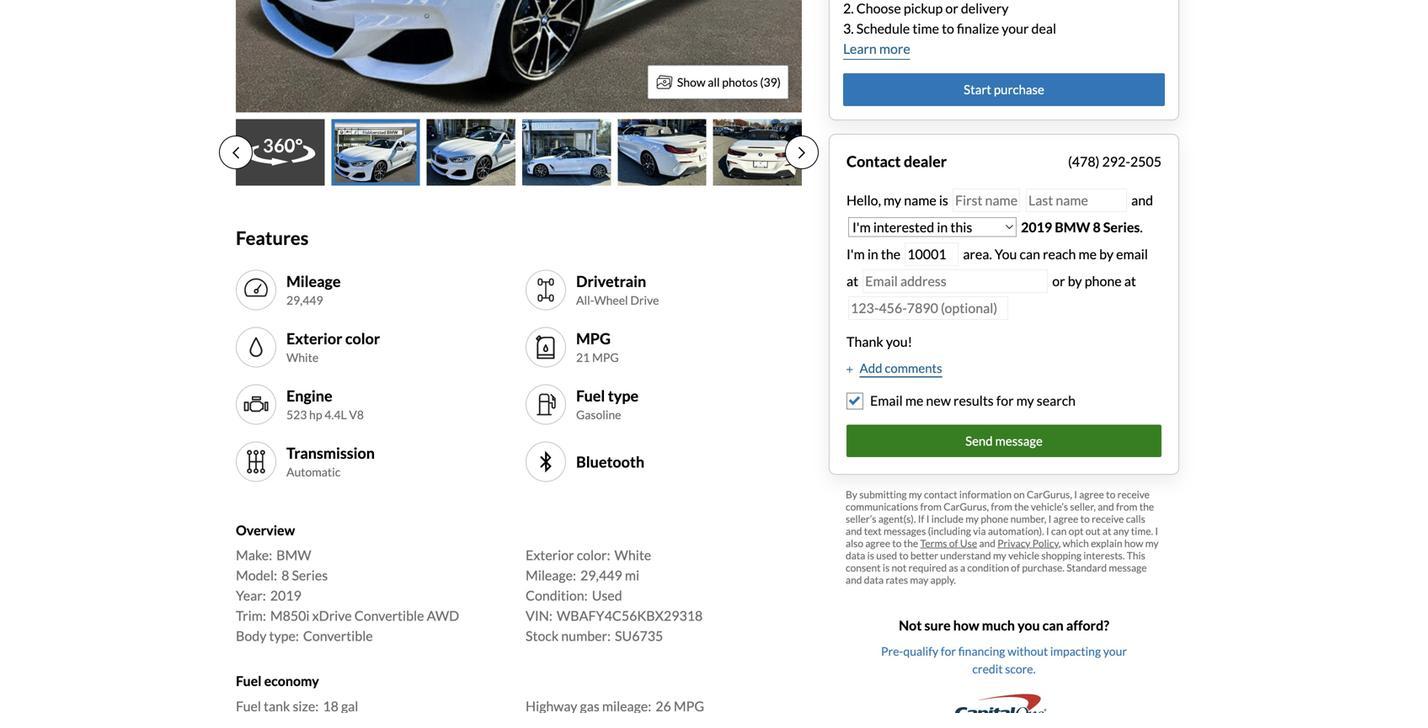 Task type: describe. For each thing, give the bounding box(es) containing it.
mileage
[[286, 272, 341, 290]]

vehicle
[[1008, 550, 1039, 562]]

i right if
[[926, 513, 929, 525]]

contact
[[847, 152, 901, 171]]

at inside by submitting my contact information on cargurus, i agree to receive communications from cargurus, from the vehicle's seller, and from the seller's agent(s). if i include my phone number, i agree to receive calls and text messages (including via automation). i can opt out at any time. i also agree to the
[[1102, 525, 1111, 537]]

start purchase button
[[843, 73, 1165, 106]]

su6735
[[615, 628, 663, 645]]

and left text
[[846, 525, 862, 537]]

white for color:
[[614, 547, 651, 564]]

523
[[286, 408, 307, 422]]

on
[[1014, 489, 1025, 501]]

29,449 inside "exterior color: white mileage: 29,449 mi condition: used vin: wbafy4c56kbx29318 stock number: su6735"
[[580, 567, 622, 584]]

send message
[[965, 433, 1043, 448]]

results
[[954, 393, 994, 409]]

engine image
[[243, 391, 270, 418]]

, which explain how my data is used to better understand my vehicle shopping interests. this consent is not required as a condition of purchase. standard message and data rates may apply.
[[846, 537, 1159, 586]]

Last name field
[[1026, 189, 1127, 212]]

1 vertical spatial data
[[864, 574, 884, 586]]

message inside button
[[995, 433, 1043, 448]]

my right include
[[965, 513, 979, 525]]

my left vehicle
[[993, 550, 1006, 562]]

apply.
[[930, 574, 956, 586]]

model:
[[236, 567, 277, 584]]

fuel type gasoline
[[576, 386, 639, 422]]

trim:
[[236, 608, 266, 624]]

agent(s).
[[878, 513, 916, 525]]

not sure how much you can afford?
[[899, 617, 1109, 634]]

comments
[[885, 360, 942, 376]]

1 from from the left
[[920, 501, 942, 513]]

gasoline
[[576, 408, 621, 422]]

mileage image
[[243, 277, 270, 304]]

schedule
[[856, 20, 910, 37]]

and inside , which explain how my data is used to better understand my vehicle shopping interests. this consent is not required as a condition of purchase. standard message and data rates may apply.
[[846, 574, 862, 586]]

1 vertical spatial mpg
[[592, 351, 619, 365]]

to up which
[[1080, 513, 1090, 525]]

delivery
[[961, 0, 1009, 17]]

automatic
[[286, 465, 340, 479]]

wbafy4c56kbx29318
[[557, 608, 703, 624]]

out
[[1086, 525, 1101, 537]]

choose pickup or delivery schedule time to finalize your deal learn more
[[843, 0, 1056, 57]]

new
[[926, 393, 951, 409]]

message inside , which explain how my data is used to better understand my vehicle shopping interests. this consent is not required as a condition of purchase. standard message and data rates may apply.
[[1109, 562, 1147, 574]]

economy
[[264, 673, 319, 690]]

1 vertical spatial receive
[[1092, 513, 1124, 525]]

xdrive
[[312, 608, 352, 624]]

v8
[[349, 408, 364, 422]]

submitting
[[859, 489, 907, 501]]

terms of use link
[[920, 537, 977, 550]]

0 horizontal spatial cargurus,
[[944, 501, 989, 513]]

exterior color white
[[286, 329, 380, 365]]

for inside pre-qualify for financing without impacting your credit score.
[[941, 644, 956, 659]]

communications
[[846, 501, 918, 513]]

engine
[[286, 386, 332, 405]]

2 vertical spatial can
[[1042, 617, 1064, 634]]

pre-qualify for financing without impacting your credit score.
[[881, 644, 1127, 676]]

pickup
[[904, 0, 943, 17]]

start
[[964, 82, 991, 97]]

2 horizontal spatial at
[[1124, 273, 1136, 289]]

as
[[949, 562, 958, 574]]

bmw for 8
[[1055, 219, 1090, 235]]

show all photos (39)
[[677, 75, 781, 89]]

all-
[[576, 293, 594, 308]]

29,449 inside mileage 29,449
[[286, 293, 323, 308]]

name
[[904, 192, 936, 208]]

the up time.
[[1139, 501, 1154, 513]]

2 from from the left
[[991, 501, 1012, 513]]

wheel
[[594, 293, 628, 308]]

0 vertical spatial mpg
[[576, 329, 611, 348]]

more
[[879, 41, 910, 57]]

0 horizontal spatial me
[[905, 393, 923, 409]]

rates
[[886, 574, 908, 586]]

series inside the make: bmw model: 8 series year: 2019 trim: m850i xdrive convertible awd body type: convertible
[[292, 567, 328, 584]]

add
[[860, 360, 882, 376]]

engine 523 hp 4.4l v8
[[286, 386, 364, 422]]

understand
[[940, 550, 991, 562]]

Zip code field
[[905, 242, 959, 266]]

dealer
[[904, 152, 947, 171]]

type:
[[269, 628, 299, 645]]

information
[[959, 489, 1012, 501]]

vehicle full photo image
[[236, 0, 802, 112]]

deal
[[1031, 20, 1056, 37]]

thank
[[847, 333, 883, 350]]

0 vertical spatial 2019
[[1021, 219, 1052, 235]]

consent
[[846, 562, 881, 574]]

the up automation).
[[1014, 501, 1029, 513]]

0 vertical spatial data
[[846, 550, 865, 562]]

1 horizontal spatial series
[[1103, 219, 1140, 235]]

much
[[982, 617, 1015, 634]]

i left ,
[[1046, 525, 1049, 537]]

exterior for color
[[286, 329, 342, 348]]

view vehicle photo 3 image
[[427, 119, 515, 186]]

2 horizontal spatial is
[[939, 192, 948, 208]]

privacy
[[997, 537, 1031, 550]]

mi
[[625, 567, 639, 584]]

view vehicle photo 2 image
[[331, 119, 420, 186]]

hello,
[[847, 192, 881, 208]]

by
[[846, 489, 857, 501]]

transmission image
[[243, 449, 270, 475]]

and right use
[[979, 537, 996, 550]]

fuel for type
[[576, 386, 605, 405]]

your inside pre-qualify for financing without impacting your credit score.
[[1103, 644, 1127, 659]]

hp
[[309, 408, 322, 422]]

plus image
[[847, 366, 853, 374]]

transmission
[[286, 444, 375, 462]]

also
[[846, 537, 863, 550]]

and up .
[[1129, 192, 1153, 208]]

2505
[[1130, 153, 1162, 170]]

at inside area. you can reach me by email at
[[847, 273, 858, 289]]

privacy policy link
[[997, 537, 1058, 550]]

via
[[973, 525, 986, 537]]

you
[[1018, 617, 1040, 634]]

and right seller,
[[1098, 501, 1114, 513]]

text
[[864, 525, 882, 537]]

exterior for color:
[[526, 547, 574, 564]]

phone inside by submitting my contact information on cargurus, i agree to receive communications from cargurus, from the vehicle's seller, and from the seller's agent(s). if i include my phone number, i agree to receive calls and text messages (including via automation). i can opt out at any time. i also agree to the
[[981, 513, 1008, 525]]

email
[[1116, 246, 1148, 262]]

terms
[[920, 537, 947, 550]]

purchase
[[994, 82, 1044, 97]]

0 horizontal spatial agree
[[865, 537, 890, 550]]

drivetrain
[[576, 272, 646, 290]]

or by phone at
[[1052, 273, 1136, 289]]

292-
[[1102, 153, 1130, 170]]

.
[[1140, 219, 1143, 235]]

start purchase
[[964, 82, 1044, 97]]

condition:
[[526, 588, 588, 604]]

contact
[[924, 489, 957, 501]]

or inside choose pickup or delivery schedule time to finalize your deal learn more
[[945, 0, 958, 17]]

purchase.
[[1022, 562, 1065, 574]]

exterior color: white mileage: 29,449 mi condition: used vin: wbafy4c56kbx29318 stock number: su6735
[[526, 547, 703, 645]]

used
[[592, 588, 622, 604]]

drivetrain image
[[532, 277, 559, 304]]

body
[[236, 628, 266, 645]]

color
[[345, 329, 380, 348]]

how inside , which explain how my data is used to better understand my vehicle shopping interests. this consent is not required as a condition of purchase. standard message and data rates may apply.
[[1124, 537, 1143, 550]]

fuel type image
[[532, 391, 559, 418]]

financing
[[958, 644, 1005, 659]]

your inside choose pickup or delivery schedule time to finalize your deal learn more
[[1002, 20, 1029, 37]]

view vehicle photo 6 image
[[713, 119, 802, 186]]



Task type: vqa. For each thing, say whether or not it's contained in the screenshot.
the California
no



Task type: locate. For each thing, give the bounding box(es) containing it.
0 vertical spatial how
[[1124, 537, 1143, 550]]

view vehicle photo 1 image
[[236, 119, 325, 186]]

time
[[913, 20, 939, 37]]

sure
[[924, 617, 951, 634]]

0 vertical spatial bmw
[[1055, 219, 1090, 235]]

,
[[1058, 537, 1061, 550]]

series
[[1103, 219, 1140, 235], [292, 567, 328, 584]]

exterior inside "exterior color: white mileage: 29,449 mi condition: used vin: wbafy4c56kbx29318 stock number: su6735"
[[526, 547, 574, 564]]

exterior left color
[[286, 329, 342, 348]]

of down privacy
[[1011, 562, 1020, 574]]

2 horizontal spatial agree
[[1079, 489, 1104, 501]]

1 horizontal spatial by
[[1099, 246, 1114, 262]]

0 vertical spatial phone
[[1085, 273, 1122, 289]]

tab list
[[219, 119, 819, 186]]

all
[[708, 75, 720, 89]]

0 horizontal spatial or
[[945, 0, 958, 17]]

1 horizontal spatial me
[[1079, 246, 1097, 262]]

(478)
[[1068, 153, 1100, 170]]

0 horizontal spatial at
[[847, 273, 858, 289]]

bluetooth image
[[532, 449, 559, 475]]

0 vertical spatial 8
[[1093, 219, 1101, 235]]

can inside by submitting my contact information on cargurus, i agree to receive communications from cargurus, from the vehicle's seller, and from the seller's agent(s). if i include my phone number, i agree to receive calls and text messages (including via automation). i can opt out at any time. i also agree to the
[[1051, 525, 1067, 537]]

vehicle's
[[1031, 501, 1068, 513]]

stock
[[526, 628, 559, 645]]

me left new
[[905, 393, 923, 409]]

my down calls
[[1145, 537, 1159, 550]]

1 horizontal spatial 29,449
[[580, 567, 622, 584]]

1 horizontal spatial bmw
[[1055, 219, 1090, 235]]

exterior up mileage:
[[526, 547, 574, 564]]

by submitting my contact information on cargurus, i agree to receive communications from cargurus, from the vehicle's seller, and from the seller's agent(s). if i include my phone number, i agree to receive calls and text messages (including via automation). i can opt out at any time. i also agree to the
[[846, 489, 1158, 550]]

email me new results for my search
[[870, 393, 1076, 409]]

1 horizontal spatial fuel
[[576, 386, 605, 405]]

of inside , which explain how my data is used to better understand my vehicle shopping interests. this consent is not required as a condition of purchase. standard message and data rates may apply.
[[1011, 562, 1020, 574]]

agree up ,
[[1053, 513, 1078, 525]]

bmw inside the make: bmw model: 8 series year: 2019 trim: m850i xdrive convertible awd body type: convertible
[[276, 547, 311, 564]]

0 vertical spatial your
[[1002, 20, 1029, 37]]

pre-
[[881, 644, 903, 659]]

1 vertical spatial of
[[1011, 562, 1020, 574]]

0 horizontal spatial fuel
[[236, 673, 262, 690]]

a
[[960, 562, 965, 574]]

view vehicle photo 5 image
[[618, 119, 706, 186]]

1 horizontal spatial cargurus,
[[1027, 489, 1072, 501]]

to right the time
[[942, 20, 954, 37]]

bmw
[[1055, 219, 1090, 235], [276, 547, 311, 564]]

0 vertical spatial or
[[945, 0, 958, 17]]

8 down last name field
[[1093, 219, 1101, 235]]

to right seller,
[[1106, 489, 1115, 501]]

include
[[931, 513, 963, 525]]

0 horizontal spatial bmw
[[276, 547, 311, 564]]

if
[[918, 513, 924, 525]]

1 horizontal spatial your
[[1103, 644, 1127, 659]]

can inside area. you can reach me by email at
[[1020, 246, 1040, 262]]

data down text
[[846, 550, 865, 562]]

1 horizontal spatial exterior
[[526, 547, 574, 564]]

1 vertical spatial by
[[1068, 273, 1082, 289]]

without
[[1007, 644, 1048, 659]]

8
[[1093, 219, 1101, 235], [281, 567, 289, 584]]

mpg image
[[532, 334, 559, 361]]

agree right also
[[865, 537, 890, 550]]

1 vertical spatial agree
[[1053, 513, 1078, 525]]

next page image
[[798, 146, 805, 159]]

1 vertical spatial 29,449
[[580, 567, 622, 584]]

used
[[876, 550, 897, 562]]

0 horizontal spatial 8
[[281, 567, 289, 584]]

receive up calls
[[1117, 489, 1150, 501]]

29,449 up used
[[580, 567, 622, 584]]

1 vertical spatial fuel
[[236, 673, 262, 690]]

2 vertical spatial agree
[[865, 537, 890, 550]]

series up the m850i
[[292, 567, 328, 584]]

my left search
[[1016, 393, 1034, 409]]

is left not
[[883, 562, 890, 574]]

can
[[1020, 246, 1040, 262], [1051, 525, 1067, 537], [1042, 617, 1064, 634]]

0 horizontal spatial of
[[949, 537, 958, 550]]

fuel up "gasoline"
[[576, 386, 605, 405]]

contact dealer
[[847, 152, 947, 171]]

0 vertical spatial fuel
[[576, 386, 605, 405]]

show
[[677, 75, 706, 89]]

by inside area. you can reach me by email at
[[1099, 246, 1114, 262]]

0 vertical spatial agree
[[1079, 489, 1104, 501]]

1 vertical spatial bmw
[[276, 547, 311, 564]]

my left name
[[884, 192, 901, 208]]

0 horizontal spatial phone
[[981, 513, 1008, 525]]

1 horizontal spatial message
[[1109, 562, 1147, 574]]

for
[[996, 393, 1014, 409], [941, 644, 956, 659]]

fuel for economy
[[236, 673, 262, 690]]

8 right model:
[[281, 567, 289, 584]]

0 vertical spatial by
[[1099, 246, 1114, 262]]

1 horizontal spatial for
[[996, 393, 1014, 409]]

exterior inside exterior color white
[[286, 329, 342, 348]]

bmw for model:
[[276, 547, 311, 564]]

Phone (optional) telephone field
[[848, 296, 1008, 320]]

0 vertical spatial series
[[1103, 219, 1140, 235]]

white
[[286, 351, 319, 365], [614, 547, 651, 564]]

thank you!
[[847, 333, 912, 350]]

0 horizontal spatial series
[[292, 567, 328, 584]]

message right send
[[995, 433, 1043, 448]]

bmw down last name field
[[1055, 219, 1090, 235]]

0 vertical spatial me
[[1079, 246, 1097, 262]]

2019 up the m850i
[[270, 588, 301, 604]]

Email address email field
[[863, 269, 1048, 293]]

not
[[892, 562, 907, 574]]

how down calls
[[1124, 537, 1143, 550]]

seller,
[[1070, 501, 1096, 513]]

reach
[[1043, 246, 1076, 262]]

and
[[1129, 192, 1153, 208], [1098, 501, 1114, 513], [846, 525, 862, 537], [979, 537, 996, 550], [846, 574, 862, 586]]

send
[[965, 433, 993, 448]]

i'm
[[847, 246, 865, 262]]

0 vertical spatial for
[[996, 393, 1014, 409]]

1 vertical spatial for
[[941, 644, 956, 659]]

overview
[[236, 522, 295, 539]]

cargurus, up "via"
[[944, 501, 989, 513]]

fuel
[[576, 386, 605, 405], [236, 673, 262, 690]]

is right name
[[939, 192, 948, 208]]

i right time.
[[1155, 525, 1158, 537]]

1 horizontal spatial how
[[1124, 537, 1143, 550]]

1 vertical spatial how
[[953, 617, 979, 634]]

seller's
[[846, 513, 876, 525]]

message down explain
[[1109, 562, 1147, 574]]

cargurus, right on at the bottom
[[1027, 489, 1072, 501]]

make:
[[236, 547, 272, 564]]

at right the 'out'
[[1102, 525, 1111, 537]]

phone up terms of use and privacy policy
[[981, 513, 1008, 525]]

you
[[995, 246, 1017, 262]]

4.4l
[[325, 408, 347, 422]]

to inside choose pickup or delivery schedule time to finalize your deal learn more
[[942, 20, 954, 37]]

mileage 29,449
[[286, 272, 341, 308]]

0 horizontal spatial white
[[286, 351, 319, 365]]

for right the qualify
[[941, 644, 956, 659]]

fuel left economy
[[236, 673, 262, 690]]

1 horizontal spatial from
[[991, 501, 1012, 513]]

my
[[884, 192, 901, 208], [1016, 393, 1034, 409], [909, 489, 922, 501], [965, 513, 979, 525], [1145, 537, 1159, 550], [993, 550, 1006, 562]]

for right results on the bottom of page
[[996, 393, 1014, 409]]

your down afford?
[[1103, 644, 1127, 659]]

can right the you
[[1042, 617, 1064, 634]]

0 horizontal spatial for
[[941, 644, 956, 659]]

mpg
[[576, 329, 611, 348], [592, 351, 619, 365]]

me inside area. you can reach me by email at
[[1079, 246, 1097, 262]]

you!
[[886, 333, 912, 350]]

1 vertical spatial convertible
[[303, 628, 373, 645]]

white inside exterior color white
[[286, 351, 319, 365]]

can right you
[[1020, 246, 1040, 262]]

drive
[[630, 293, 659, 308]]

2 horizontal spatial from
[[1116, 501, 1137, 513]]

shopping
[[1041, 550, 1082, 562]]

exterior color image
[[243, 334, 270, 361]]

1 horizontal spatial 8
[[1093, 219, 1101, 235]]

0 vertical spatial can
[[1020, 246, 1040, 262]]

1 horizontal spatial is
[[883, 562, 890, 574]]

at down i'm
[[847, 273, 858, 289]]

view vehicle photo 4 image
[[522, 119, 611, 186]]

to right used
[[899, 550, 909, 562]]

of left use
[[949, 537, 958, 550]]

me up the or by phone at
[[1079, 246, 1097, 262]]

by down reach
[[1068, 273, 1082, 289]]

policy
[[1032, 537, 1058, 550]]

2019
[[1021, 219, 1052, 235], [270, 588, 301, 604]]

not
[[899, 617, 922, 634]]

29,449 down mileage
[[286, 293, 323, 308]]

1 horizontal spatial of
[[1011, 562, 1020, 574]]

mpg right 21
[[592, 351, 619, 365]]

transmission automatic
[[286, 444, 375, 479]]

use
[[960, 537, 977, 550]]

white up mi
[[614, 547, 651, 564]]

white up engine
[[286, 351, 319, 365]]

how right sure
[[953, 617, 979, 634]]

credit
[[972, 662, 1003, 676]]

explain
[[1091, 537, 1122, 550]]

0 vertical spatial 29,449
[[286, 293, 323, 308]]

photos
[[722, 75, 758, 89]]

i right vehicle's
[[1074, 489, 1077, 501]]

1 vertical spatial message
[[1109, 562, 1147, 574]]

convertible down the xdrive
[[303, 628, 373, 645]]

0 horizontal spatial exterior
[[286, 329, 342, 348]]

from left on at the bottom
[[991, 501, 1012, 513]]

to
[[942, 20, 954, 37], [1106, 489, 1115, 501], [1080, 513, 1090, 525], [892, 537, 902, 550], [899, 550, 909, 562]]

bluetooth
[[576, 453, 644, 471]]

year:
[[236, 588, 266, 604]]

1 vertical spatial 8
[[281, 567, 289, 584]]

0 vertical spatial exterior
[[286, 329, 342, 348]]

1 horizontal spatial 2019
[[1021, 219, 1052, 235]]

series up email
[[1103, 219, 1140, 235]]

is
[[939, 192, 948, 208], [867, 550, 874, 562], [883, 562, 890, 574]]

or down reach
[[1052, 273, 1065, 289]]

0 horizontal spatial your
[[1002, 20, 1029, 37]]

white for color
[[286, 351, 319, 365]]

1 vertical spatial or
[[1052, 273, 1065, 289]]

1 vertical spatial me
[[905, 393, 923, 409]]

interests.
[[1083, 550, 1125, 562]]

0 horizontal spatial message
[[995, 433, 1043, 448]]

the inside . i'm in the
[[881, 246, 901, 262]]

0 vertical spatial convertible
[[354, 608, 424, 624]]

fuel inside "fuel type gasoline"
[[576, 386, 605, 405]]

drivetrain all-wheel drive
[[576, 272, 659, 308]]

1 vertical spatial exterior
[[526, 547, 574, 564]]

required
[[909, 562, 947, 574]]

or right pickup
[[945, 0, 958, 17]]

prev page image
[[232, 146, 239, 159]]

0 vertical spatial white
[[286, 351, 319, 365]]

convertible left awd
[[354, 608, 424, 624]]

1 vertical spatial series
[[292, 567, 328, 584]]

1 vertical spatial can
[[1051, 525, 1067, 537]]

1 vertical spatial your
[[1103, 644, 1127, 659]]

mpg up 21
[[576, 329, 611, 348]]

to down agent(s).
[[892, 537, 902, 550]]

1 horizontal spatial phone
[[1085, 273, 1122, 289]]

type
[[608, 386, 639, 405]]

may
[[910, 574, 928, 586]]

is left used
[[867, 550, 874, 562]]

by left email
[[1099, 246, 1114, 262]]

i right number, at right
[[1048, 513, 1051, 525]]

phone down email
[[1085, 273, 1122, 289]]

1 vertical spatial 2019
[[270, 588, 301, 604]]

2019 bmw 8 series
[[1021, 219, 1140, 235]]

my up if
[[909, 489, 922, 501]]

0 horizontal spatial from
[[920, 501, 942, 513]]

your left 'deal'
[[1002, 20, 1029, 37]]

2019 inside the make: bmw model: 8 series year: 2019 trim: m850i xdrive convertible awd body type: convertible
[[270, 588, 301, 604]]

0 horizontal spatial 29,449
[[286, 293, 323, 308]]

hello, my name is
[[847, 192, 951, 208]]

the left terms at the right bottom of page
[[904, 537, 918, 550]]

0 vertical spatial message
[[995, 433, 1043, 448]]

by
[[1099, 246, 1114, 262], [1068, 273, 1082, 289]]

to inside , which explain how my data is used to better understand my vehicle shopping interests. this consent is not required as a condition of purchase. standard message and data rates may apply.
[[899, 550, 909, 562]]

better
[[910, 550, 938, 562]]

0 horizontal spatial is
[[867, 550, 874, 562]]

from up '(including'
[[920, 501, 942, 513]]

3 from from the left
[[1116, 501, 1137, 513]]

mileage:
[[526, 567, 576, 584]]

from
[[920, 501, 942, 513], [991, 501, 1012, 513], [1116, 501, 1137, 513]]

0 vertical spatial of
[[949, 537, 958, 550]]

agree up the 'out'
[[1079, 489, 1104, 501]]

1 horizontal spatial white
[[614, 547, 651, 564]]

bmw down overview
[[276, 547, 311, 564]]

and down also
[[846, 574, 862, 586]]

8 inside the make: bmw model: 8 series year: 2019 trim: m850i xdrive convertible awd body type: convertible
[[281, 567, 289, 584]]

qualify
[[903, 644, 938, 659]]

First name field
[[953, 189, 1020, 212]]

which
[[1063, 537, 1089, 550]]

can left opt
[[1051, 525, 1067, 537]]

at down email
[[1124, 273, 1136, 289]]

from up any
[[1116, 501, 1137, 513]]

1 horizontal spatial at
[[1102, 525, 1111, 537]]

the right in
[[881, 246, 901, 262]]

0 horizontal spatial 2019
[[270, 588, 301, 604]]

at
[[847, 273, 858, 289], [1124, 273, 1136, 289], [1102, 525, 1111, 537]]

receive up explain
[[1092, 513, 1124, 525]]

of
[[949, 537, 958, 550], [1011, 562, 1020, 574]]

. i'm in the
[[847, 219, 1143, 262]]

0 horizontal spatial how
[[953, 617, 979, 634]]

2019 up reach
[[1021, 219, 1052, 235]]

0 horizontal spatial by
[[1068, 273, 1082, 289]]

1 vertical spatial white
[[614, 547, 651, 564]]

white inside "exterior color: white mileage: 29,449 mi condition: used vin: wbafy4c56kbx29318 stock number: su6735"
[[614, 547, 651, 564]]

0 vertical spatial receive
[[1117, 489, 1150, 501]]

21
[[576, 351, 590, 365]]

1 horizontal spatial agree
[[1053, 513, 1078, 525]]

(39)
[[760, 75, 781, 89]]

messages
[[884, 525, 926, 537]]

data left 'rates'
[[864, 574, 884, 586]]

1 horizontal spatial or
[[1052, 273, 1065, 289]]

1 vertical spatial phone
[[981, 513, 1008, 525]]

phone
[[1085, 273, 1122, 289], [981, 513, 1008, 525]]

learn
[[843, 41, 877, 57]]



